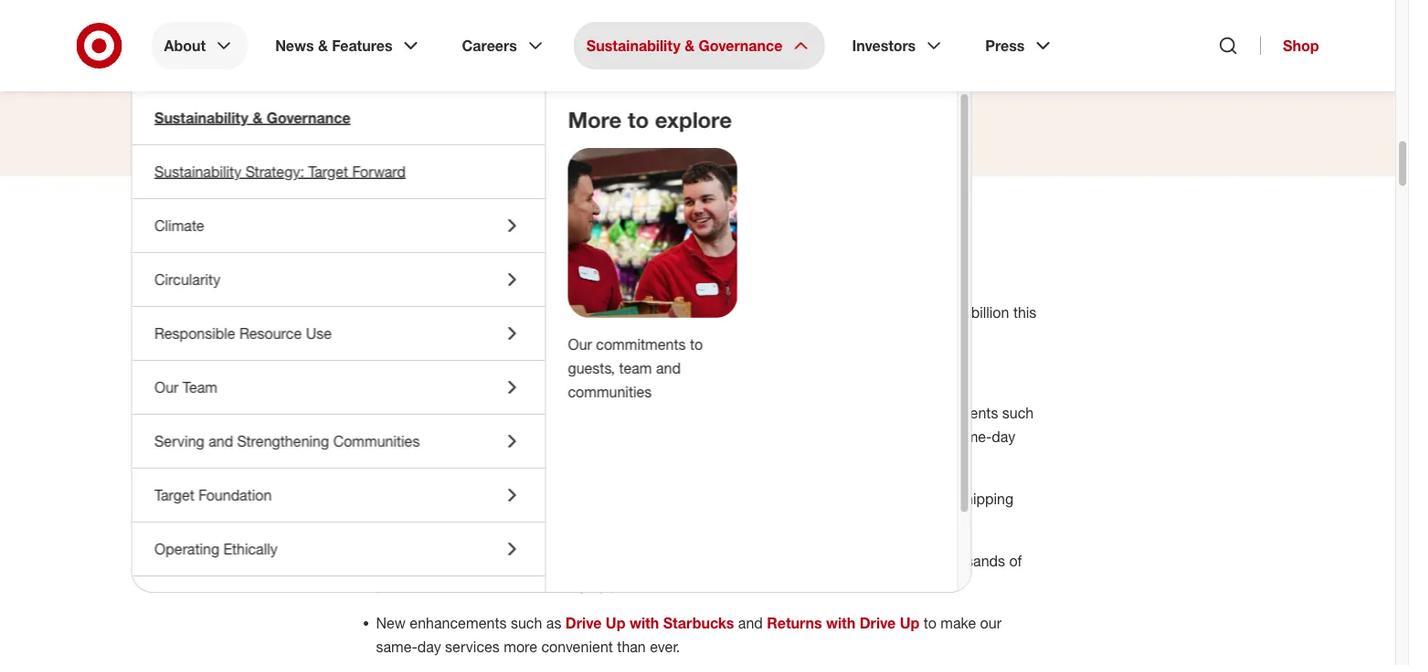 Task type: describe. For each thing, give the bounding box(es) containing it.
products
[[376, 576, 435, 594]]

shops
[[728, 428, 767, 446]]

strategy:
[[245, 163, 304, 181]]

most.
[[680, 327, 716, 345]]

our right what
[[576, 327, 597, 345]]

to inside ~175 stores updated by year's end, ranging from full remodels to the addition of enhancements such as
[[786, 404, 799, 422]]

expanded
[[800, 428, 866, 446]]

2 drive from the left
[[860, 614, 896, 632]]

1 vertical spatial or
[[493, 490, 506, 508]]

ulta beauty at target link
[[395, 428, 542, 446]]

expanding
[[642, 552, 710, 570]]

press link
[[973, 22, 1067, 69]]

stores inside ~175 stores updated by year's end, ranging from full remodels to the addition of enhancements such as
[[413, 404, 454, 422]]

make inside to make our same-day services more convenient than ever.
[[941, 614, 976, 632]]

guests
[[601, 327, 645, 345]]

more down priority
[[551, 303, 585, 321]]

resource
[[239, 325, 301, 342]]

year's
[[537, 404, 574, 422]]

to inside to make our same-day services more convenient than ever.
[[924, 614, 937, 632]]

bring
[[494, 235, 548, 262]]

investing
[[478, 280, 536, 297]]

guests,
[[568, 359, 615, 377]]

starbucks
[[663, 614, 734, 632]]

about
[[164, 37, 206, 54]]

news & features link
[[262, 22, 435, 69]]

to up …
[[814, 303, 827, 321]]

in inside to do it, we'll keep investing in priority areas that build our capabilities, enhance our shopping experiences and make target more relevant than ever. in fact, we plan to invest $4 billion to $5 billion this year to deliver even more of what our guests love most. that includes …
[[540, 280, 552, 297]]

new
[[376, 614, 406, 632]]

from
[[664, 404, 694, 422]]

fact,
[[727, 303, 755, 321]]

communities
[[333, 432, 419, 450]]

target inside sustainability strategy: target forward link
[[308, 163, 348, 181]]

in-
[[710, 428, 728, 446]]

2 horizontal spatial or
[[625, 552, 638, 570]]

2 horizontal spatial with
[[826, 614, 856, 632]]

relevant
[[589, 303, 640, 321]]

our for our commitments to guests, team and communities
[[568, 336, 592, 353]]

serving and strengthening communities link
[[132, 415, 545, 468]]

plan
[[782, 303, 810, 321]]

we
[[759, 303, 778, 321]]

sustainability for sustainability strategy: target forward link
[[154, 163, 241, 181]]

and inside and thousands of products across our multi-category portfolio.
[[908, 552, 933, 570]]

explore
[[655, 106, 732, 133]]

to right "more"
[[628, 106, 649, 133]]

target right at
[[499, 428, 542, 446]]

same- inside to make our same-day services more convenient than ever.
[[376, 638, 418, 656]]

target inside to do it, we'll keep investing in priority areas that build our capabilities, enhance our shopping experiences and make target more relevant than ever. in fact, we plan to invest $4 billion to $5 billion this year to deliver even more of what our guests love most. that includes …
[[507, 303, 547, 321]]

efficiency
[[425, 514, 487, 531]]

category
[[549, 576, 607, 594]]

our team
[[154, 378, 217, 396]]

we'll
[[441, 235, 488, 262]]

make inside to do it, we'll keep investing in priority areas that build our capabilities, enhance our shopping experiences and make target more relevant than ever. in fact, we plan to invest $4 billion to $5 billion this year to deliver even more of what our guests love most. that includes …
[[467, 303, 503, 321]]

2023,
[[380, 235, 435, 262]]

new enhancements such as drive up with starbucks and returns with drive up
[[376, 614, 920, 632]]

6
[[481, 490, 489, 508]]

to down experiences
[[386, 327, 399, 345]]

of inside ~175 stores updated by year's end, ranging from full remodels to the addition of enhancements such as
[[885, 404, 897, 422]]

brian cornell
[[533, 29, 670, 55]]

serving and strengthening communities
[[154, 432, 419, 450]]

more to explore
[[568, 106, 732, 133]]

addition
[[828, 404, 881, 422]]

invest
[[831, 303, 869, 321]]

to right coming
[[533, 366, 546, 383]]

capacity
[[870, 428, 925, 446]]

priority
[[556, 280, 601, 297]]

communities
[[568, 383, 652, 401]]

our right the build
[[711, 280, 732, 297]]

forward
[[352, 163, 405, 181]]

1 vertical spatial sustainability & governance link
[[132, 91, 545, 144]]

cornell
[[595, 29, 670, 55]]

it,
[[394, 280, 406, 297]]

responsible resource use
[[154, 325, 331, 342]]

more up capacity.
[[511, 490, 544, 508]]

returns
[[767, 614, 822, 632]]

ever. inside to do it, we'll keep investing in priority areas that build our capabilities, enhance our shopping experiences and make target more relevant than ever. in fact, we plan to invest $4 billion to $5 billion this year to deliver even more of what our guests love most. that includes …
[[677, 303, 707, 321]]

than for 10
[[752, 552, 781, 570]]

deliver
[[403, 327, 446, 345]]

responsible supply chains
[[154, 594, 334, 612]]

full
[[698, 404, 717, 422]]

to
[[354, 280, 369, 297]]

$4
[[873, 303, 889, 321]]

and inside to do it, we'll keep investing in priority areas that build our capabilities, enhance our shopping experiences and make target more relevant than ever. in fact, we plan to invest $4 billion to $5 billion this year to deliver even more of what our guests love most. that includes …
[[438, 303, 463, 321]]

$5
[[952, 303, 967, 321]]

ever. inside to make our same-day services more convenient than ever.
[[650, 638, 680, 656]]

more inside to make our same-day services more convenient than ever.
[[504, 638, 538, 656]]

1 vertical spatial sustainability
[[154, 109, 248, 127]]

target foundation
[[154, 486, 271, 504]]

end,
[[579, 404, 607, 422]]

0 vertical spatial in
[[354, 235, 374, 262]]

operating
[[154, 540, 219, 558]]

ulta
[[395, 428, 424, 446]]

team
[[619, 359, 652, 377]]

to inside our commitments to guests, team and communities
[[690, 336, 703, 353]]

two target team members smiling in the grocery department image
[[568, 148, 737, 318]]

opening by the end of 2026 to increase our shipping speed, efficiency and capacity.
[[376, 490, 1014, 531]]

by inside opening by the end of 2026 to increase our shipping speed, efficiency and capacity.
[[729, 490, 745, 508]]

than inside to do it, we'll keep investing in priority areas that build our capabilities, enhance our shopping experiences and make target more relevant than ever. in fact, we plan to invest $4 billion to $5 billion this year to deliver even more of what our guests love most. that includes …
[[644, 303, 673, 321]]

careers
[[462, 37, 517, 54]]

2 up from the left
[[900, 614, 920, 632]]

keep
[[442, 280, 474, 297]]

delivering
[[376, 552, 441, 570]]

enhancements inside ~175 stores updated by year's end, ranging from full remodels to the addition of enhancements such as
[[901, 404, 999, 422]]

site navigation element
[[0, 0, 1410, 666]]

news & features
[[275, 37, 393, 54]]

at
[[481, 428, 494, 446]]

by for ranging
[[517, 404, 532, 422]]

enhance
[[817, 280, 874, 297]]

0 horizontal spatial &
[[252, 109, 262, 127]]

remodels
[[721, 404, 782, 422]]

year
[[354, 327, 382, 345]]

responsible resource use link
[[132, 307, 545, 360]]

responsible for responsible resource use
[[154, 325, 235, 342]]

our commitments to guests, team and communities link
[[568, 336, 703, 401]]

our up $4
[[878, 280, 899, 297]]

joy
[[515, 552, 534, 570]]



Task type: locate. For each thing, give the bounding box(es) containing it.
1 up from the left
[[606, 614, 626, 632]]

best
[[722, 235, 767, 262]]

day inside to make our same-day services more convenient than ever.
[[418, 638, 441, 656]]

operating ethically link
[[132, 523, 545, 576]]

by right opening
[[729, 490, 745, 508]]

1 vertical spatial the
[[749, 490, 770, 508]]

press
[[986, 37, 1025, 54]]

our down affordable
[[486, 576, 508, 594]]

portfolio.
[[611, 576, 669, 594]]

stores right new
[[436, 366, 477, 383]]

or right 6
[[493, 490, 506, 508]]

with down portfolio.
[[630, 614, 659, 632]]

1 horizontal spatial day
[[992, 428, 1016, 446]]

such
[[1003, 404, 1034, 422], [511, 614, 542, 632]]

the left end
[[749, 490, 770, 508]]

1 vertical spatial such
[[511, 614, 542, 632]]

our inside our commitments to guests, team and communities
[[568, 336, 592, 353]]

use
[[305, 325, 331, 342]]

the up expanded
[[803, 404, 824, 422]]

1 vertical spatial in
[[692, 366, 703, 383]]

of inside to do it, we'll keep investing in priority areas that build our capabilities, enhance our shopping experiences and make target more relevant than ever. in fact, we plan to invest $4 billion to $5 billion this year to deliver even more of what our guests love most. that includes …
[[523, 327, 536, 345]]

includes
[[753, 327, 808, 345]]

experiences
[[354, 303, 434, 321]]

as inside ~175 stores updated by year's end, ranging from full remodels to the addition of enhancements such as
[[376, 428, 391, 446]]

in up to
[[354, 235, 374, 262]]

than left 10
[[752, 552, 781, 570]]

our for our team
[[154, 378, 178, 396]]

with
[[450, 490, 477, 508], [630, 614, 659, 632], [826, 614, 856, 632]]

1 horizontal spatial up
[[900, 614, 920, 632]]

1 vertical spatial in
[[711, 303, 723, 321]]

the inside ~175 stores updated by year's end, ranging from full remodels to the addition of enhancements such as
[[803, 404, 824, 422]]

0 vertical spatial sustainability & governance link
[[574, 22, 825, 69]]

2 horizontal spatial &
[[685, 37, 695, 54]]

with right returns
[[826, 614, 856, 632]]

and inside our commitments to guests, team and communities
[[656, 359, 681, 377]]

and right serving
[[208, 432, 233, 450]]

0 vertical spatial make
[[467, 303, 503, 321]]

guests our
[[554, 235, 665, 262]]

such inside ~175 stores updated by year's end, ranging from full remodels to the addition of enhancements such as
[[1003, 404, 1034, 422]]

and down keep
[[438, 303, 463, 321]]

shipping
[[958, 490, 1014, 508]]

of
[[523, 327, 536, 345], [885, 404, 897, 422], [803, 490, 816, 508], [1010, 552, 1022, 570]]

and inside opening by the end of 2026 to increase our shipping speed, efficiency and capacity.
[[491, 514, 516, 531]]

…
[[812, 327, 826, 345]]

drive right returns
[[860, 614, 896, 632]]

0 horizontal spatial as
[[376, 428, 391, 446]]

1 vertical spatial sustainability & governance
[[154, 109, 350, 127]]

1 vertical spatial governance
[[266, 109, 350, 127]]

climate
[[154, 217, 204, 234]]

& inside news & features link
[[318, 37, 328, 54]]

in
[[354, 235, 374, 262], [711, 303, 723, 321]]

1 vertical spatial our
[[154, 378, 178, 396]]

0 vertical spatial governance
[[699, 37, 783, 54]]

sustainability up climate
[[154, 163, 241, 181]]

2 vertical spatial sustainability
[[154, 163, 241, 181]]

sustainability down about link
[[154, 109, 248, 127]]

1 horizontal spatial sustainability & governance
[[587, 37, 783, 54]]

by for expanding
[[538, 552, 553, 570]]

target down serving
[[154, 486, 194, 504]]

& right news
[[318, 37, 328, 54]]

billion right $5
[[971, 303, 1010, 321]]

our team link
[[132, 361, 545, 414]]

enhancements up for
[[901, 404, 999, 422]]

up
[[606, 614, 626, 632], [900, 614, 920, 632]]

affordable
[[445, 552, 511, 570]]

build
[[675, 280, 707, 297]]

0 horizontal spatial with
[[450, 490, 477, 508]]

0 horizontal spatial such
[[511, 614, 542, 632]]

our inside opening by the end of 2026 to increase our shipping speed, efficiency and capacity.
[[933, 490, 954, 508]]

the inside opening by the end of 2026 to increase our shipping speed, efficiency and capacity.
[[749, 490, 770, 508]]

1 drive from the left
[[566, 614, 602, 632]]

and left thousands
[[908, 552, 933, 570]]

1 vertical spatial by
[[729, 490, 745, 508]]

billion
[[893, 303, 931, 321], [971, 303, 1010, 321]]

billion right $4
[[893, 303, 931, 321]]

1 horizontal spatial drive
[[860, 614, 896, 632]]

0 vertical spatial in
[[540, 280, 552, 297]]

0 vertical spatial such
[[1003, 404, 1034, 422]]

& for 'sustainability & governance' link to the top
[[685, 37, 695, 54]]

0 vertical spatial responsible
[[154, 325, 235, 342]]

sustainability for 'sustainability & governance' link to the top
[[587, 37, 681, 54]]

capacity.
[[520, 514, 577, 531]]

make
[[467, 303, 503, 321], [941, 614, 976, 632]]

0 vertical spatial sustainability
[[587, 37, 681, 54]]

than for ever.
[[617, 638, 646, 656]]

investors
[[852, 37, 916, 54]]

chains
[[289, 594, 334, 612]]

1 horizontal spatial the
[[803, 404, 824, 422]]

day inside shop-in-shops and expanded capacity for same-day fulfillment services.
[[992, 428, 1016, 446]]

drive up convenient
[[566, 614, 602, 632]]

make up even at left
[[467, 303, 503, 321]]

capabilities,
[[736, 280, 813, 297]]

0 horizontal spatial sustainability & governance
[[154, 109, 350, 127]]

2 horizontal spatial by
[[729, 490, 745, 508]]

1 vertical spatial as
[[546, 614, 562, 632]]

of right thousands
[[1010, 552, 1022, 570]]

1 horizontal spatial &
[[318, 37, 328, 54]]

of left what
[[523, 327, 536, 345]]

1 horizontal spatial billion
[[971, 303, 1010, 321]]

2 vertical spatial than
[[617, 638, 646, 656]]

and down love at the left
[[656, 359, 681, 377]]

and inside serving and strengthening communities link
[[208, 432, 233, 450]]

sustainability & governance up explore
[[587, 37, 783, 54]]

~20
[[376, 366, 401, 383]]

1 horizontal spatial governance
[[699, 37, 783, 54]]

same- down new
[[376, 638, 418, 656]]

our
[[568, 336, 592, 353], [154, 378, 178, 396]]

same- right for
[[951, 428, 992, 446]]

1 horizontal spatial same-
[[951, 428, 992, 446]]

1 horizontal spatial in
[[692, 366, 703, 383]]

0 horizontal spatial make
[[467, 303, 503, 321]]

& up strategy: in the top of the page
[[252, 109, 262, 127]]

0 horizontal spatial day
[[418, 638, 441, 656]]

1 horizontal spatial our
[[568, 336, 592, 353]]

about link
[[151, 22, 248, 69]]

returns with drive up link
[[767, 614, 920, 632]]

day left the services
[[418, 638, 441, 656]]

ranging
[[611, 404, 660, 422]]

news
[[275, 37, 314, 54]]

shop-in-shops and expanded capacity for same-day fulfillment services.
[[376, 428, 1016, 469]]

updated
[[458, 404, 513, 422]]

&
[[318, 37, 328, 54], [685, 37, 695, 54], [252, 109, 262, 127]]

make down thousands
[[941, 614, 976, 632]]

sustainability inside sustainability strategy: target forward link
[[154, 163, 241, 181]]

0 vertical spatial our
[[568, 336, 592, 353]]

2 responsible from the top
[[154, 594, 235, 612]]

target down investing at the top left
[[507, 303, 547, 321]]

ever. down drive up with starbucks link
[[650, 638, 680, 656]]

expanding with 6 or more
[[376, 490, 548, 508]]

enhancements
[[901, 404, 999, 422], [410, 614, 507, 632]]

2026
[[820, 490, 852, 508]]

to right "returns with drive up" link
[[924, 614, 937, 632]]

0 vertical spatial or
[[546, 428, 559, 446]]

our commitments to guests, team and communities
[[568, 336, 703, 401]]

0 horizontal spatial the
[[749, 490, 770, 508]]

in left priority
[[540, 280, 552, 297]]

brian
[[533, 29, 589, 55]]

our inside to make our same-day services more convenient than ever.
[[981, 614, 1002, 632]]

by
[[517, 404, 532, 422], [729, 490, 745, 508], [538, 552, 553, 570]]

governance up explore
[[699, 37, 783, 54]]

target inside target foundation link
[[154, 486, 194, 504]]

2 vertical spatial or
[[625, 552, 638, 570]]

of inside opening by the end of 2026 to increase our shipping speed, efficiency and capacity.
[[803, 490, 816, 508]]

1 horizontal spatial by
[[538, 552, 553, 570]]

same- inside shop-in-shops and expanded capacity for same-day fulfillment services.
[[951, 428, 992, 446]]

shop-
[[672, 428, 711, 446]]

0 vertical spatial day
[[992, 428, 1016, 446]]

circularity link
[[132, 253, 545, 306]]

what
[[540, 327, 572, 345]]

1 vertical spatial same-
[[376, 638, 418, 656]]

day up "shipping"
[[992, 428, 1016, 446]]

sustainability & governance link up sustainability strategy: target forward link
[[132, 91, 545, 144]]

1 vertical spatial make
[[941, 614, 976, 632]]

our up guests,
[[568, 336, 592, 353]]

0 horizontal spatial drive
[[566, 614, 602, 632]]

0 horizontal spatial by
[[517, 404, 532, 422]]

of right end
[[803, 490, 816, 508]]

as down ~175
[[376, 428, 391, 446]]

ever. down the build
[[677, 303, 707, 321]]

to do it, we'll keep investing in priority areas that build our capabilities, enhance our shopping experiences and make target more relevant than ever. in fact, we plan to invest $4 billion to $5 billion this year to deliver even more of what our guests love most. that includes …
[[354, 280, 1037, 345]]

0 horizontal spatial our
[[154, 378, 178, 396]]

of inside and thousands of products across our multi-category portfolio.
[[1010, 552, 1022, 570]]

0 vertical spatial ever.
[[677, 303, 707, 321]]

in inside to do it, we'll keep investing in priority areas that build our capabilities, enhance our shopping experiences and make target more relevant than ever. in fact, we plan to invest $4 billion to $5 billion this year to deliver even more of what our guests love most. that includes …
[[711, 303, 723, 321]]

beauty
[[428, 428, 477, 446]]

very
[[671, 235, 716, 262]]

enhancements up the services
[[410, 614, 507, 632]]

& for news & features link
[[318, 37, 328, 54]]

more right the services
[[504, 638, 538, 656]]

and right shops
[[771, 428, 796, 446]]

sustainability & governance up strategy: in the top of the page
[[154, 109, 350, 127]]

0 horizontal spatial billion
[[893, 303, 931, 321]]

1 horizontal spatial in
[[711, 303, 723, 321]]

our right increase
[[933, 490, 954, 508]]

with left 6
[[450, 490, 477, 508]]

governance up sustainability strategy: target forward
[[266, 109, 350, 127]]

day
[[992, 428, 1016, 446], [418, 638, 441, 656]]

to right remodels
[[786, 404, 799, 422]]

drive
[[566, 614, 602, 632], [860, 614, 896, 632]]

0 vertical spatial as
[[376, 428, 391, 446]]

for
[[929, 428, 947, 446]]

1 vertical spatial ever.
[[650, 638, 680, 656]]

shop link
[[1261, 37, 1320, 55]]

1 vertical spatial enhancements
[[410, 614, 507, 632]]

responsible up team
[[154, 325, 235, 342]]

~175 stores updated by year's end, ranging from full remodels to the addition of enhancements such as
[[376, 404, 1034, 446]]

0 horizontal spatial or
[[493, 490, 506, 508]]

as up convenient
[[546, 614, 562, 632]]

0 vertical spatial enhancements
[[901, 404, 999, 422]]

or down "year's"
[[546, 428, 559, 446]]

0 horizontal spatial governance
[[266, 109, 350, 127]]

than
[[644, 303, 673, 321], [752, 552, 781, 570], [617, 638, 646, 656]]

0 horizontal spatial in
[[540, 280, 552, 297]]

stores up beauty
[[413, 404, 454, 422]]

responsible for responsible supply chains
[[154, 594, 235, 612]]

ulta beauty at target or
[[395, 428, 563, 446]]

1 vertical spatial stores
[[413, 404, 454, 422]]

0 horizontal spatial enhancements
[[410, 614, 507, 632]]

0 horizontal spatial same-
[[376, 638, 418, 656]]

responsible inside responsible supply chains link
[[154, 594, 235, 612]]

supply
[[239, 594, 285, 612]]

and
[[438, 303, 463, 321], [656, 359, 681, 377], [771, 428, 796, 446], [208, 432, 233, 450], [491, 514, 516, 531], [908, 552, 933, 570], [738, 614, 763, 632]]

speed,
[[376, 514, 421, 531]]

or
[[546, 428, 559, 446], [493, 490, 506, 508], [625, 552, 638, 570]]

by left "year's"
[[517, 404, 532, 422]]

& right cornell
[[685, 37, 695, 54]]

to right love at the left
[[690, 336, 703, 353]]

our left team
[[154, 378, 178, 396]]

operating ethically
[[154, 540, 277, 558]]

1 horizontal spatial as
[[546, 614, 562, 632]]

2023.
[[707, 366, 744, 383]]

by right joy
[[538, 552, 553, 570]]

delivering affordable joy by launching or expanding more than 10
[[376, 552, 805, 570]]

in left 2023.
[[692, 366, 703, 383]]

commitments
[[596, 336, 686, 353]]

to left $5
[[935, 303, 948, 321]]

governance
[[699, 37, 783, 54], [266, 109, 350, 127]]

our
[[711, 280, 732, 297], [878, 280, 899, 297], [576, 327, 597, 345], [933, 490, 954, 508], [486, 576, 508, 594], [981, 614, 1002, 632]]

sustainability strategy: target forward
[[154, 163, 405, 181]]

sustainability & governance link up explore
[[574, 22, 825, 69]]

than inside to make our same-day services more convenient than ever.
[[617, 638, 646, 656]]

more right expanding
[[714, 552, 748, 570]]

drive up with starbucks link
[[566, 614, 734, 632]]

2 billion from the left
[[971, 303, 1010, 321]]

responsible down operating
[[154, 594, 235, 612]]

our down thousands
[[981, 614, 1002, 632]]

services.
[[443, 452, 501, 469]]

and up joy
[[491, 514, 516, 531]]

1 horizontal spatial make
[[941, 614, 976, 632]]

and left returns
[[738, 614, 763, 632]]

2 vertical spatial by
[[538, 552, 553, 570]]

to make our same-day services more convenient than ever.
[[376, 614, 1002, 656]]

1 billion from the left
[[893, 303, 931, 321]]

0 vertical spatial sustainability & governance
[[587, 37, 783, 54]]

coming
[[481, 366, 529, 383]]

1 horizontal spatial with
[[630, 614, 659, 632]]

or up portfolio.
[[625, 552, 638, 570]]

0 horizontal spatial sustainability & governance link
[[132, 91, 545, 144]]

more
[[568, 106, 622, 133]]

ever.
[[677, 303, 707, 321], [650, 638, 680, 656]]

target left 'forward'
[[308, 163, 348, 181]]

to inside opening by the end of 2026 to increase our shipping speed, efficiency and capacity.
[[856, 490, 869, 508]]

1 horizontal spatial or
[[546, 428, 559, 446]]

stores
[[436, 366, 477, 383], [413, 404, 454, 422]]

in left fact,
[[711, 303, 723, 321]]

1 vertical spatial than
[[752, 552, 781, 570]]

0 horizontal spatial in
[[354, 235, 374, 262]]

to right 2026
[[856, 490, 869, 508]]

more down what
[[550, 366, 584, 383]]

than down "new enhancements such as drive up with starbucks and returns with drive up"
[[617, 638, 646, 656]]

1 vertical spatial day
[[418, 638, 441, 656]]

1 vertical spatial responsible
[[154, 594, 235, 612]]

0 vertical spatial than
[[644, 303, 673, 321]]

love
[[649, 327, 676, 345]]

by inside ~175 stores updated by year's end, ranging from full remodels to the addition of enhancements such as
[[517, 404, 532, 422]]

of up capacity
[[885, 404, 897, 422]]

responsible inside responsible resource use link
[[154, 325, 235, 342]]

launching
[[557, 552, 621, 570]]

and inside shop-in-shops and expanded capacity for same-day fulfillment services.
[[771, 428, 796, 446]]

0 vertical spatial same-
[[951, 428, 992, 446]]

0 vertical spatial by
[[517, 404, 532, 422]]

sustainability up more to explore
[[587, 37, 681, 54]]

even
[[450, 327, 482, 345]]

1 horizontal spatial sustainability & governance link
[[574, 22, 825, 69]]

1 horizontal spatial enhancements
[[901, 404, 999, 422]]

climate link
[[132, 199, 545, 252]]

we'll
[[410, 280, 438, 297]]

shop
[[1284, 37, 1320, 54]]

1 horizontal spatial such
[[1003, 404, 1034, 422]]

0 vertical spatial stores
[[436, 366, 477, 383]]

end
[[774, 490, 799, 508]]

1 responsible from the top
[[154, 325, 235, 342]]

than down that
[[644, 303, 673, 321]]

0 vertical spatial the
[[803, 404, 824, 422]]

that
[[645, 280, 671, 297]]

more right even at left
[[486, 327, 519, 345]]

0 horizontal spatial up
[[606, 614, 626, 632]]

our inside and thousands of products across our multi-category portfolio.
[[486, 576, 508, 594]]



Task type: vqa. For each thing, say whether or not it's contained in the screenshot.
'2020' link
no



